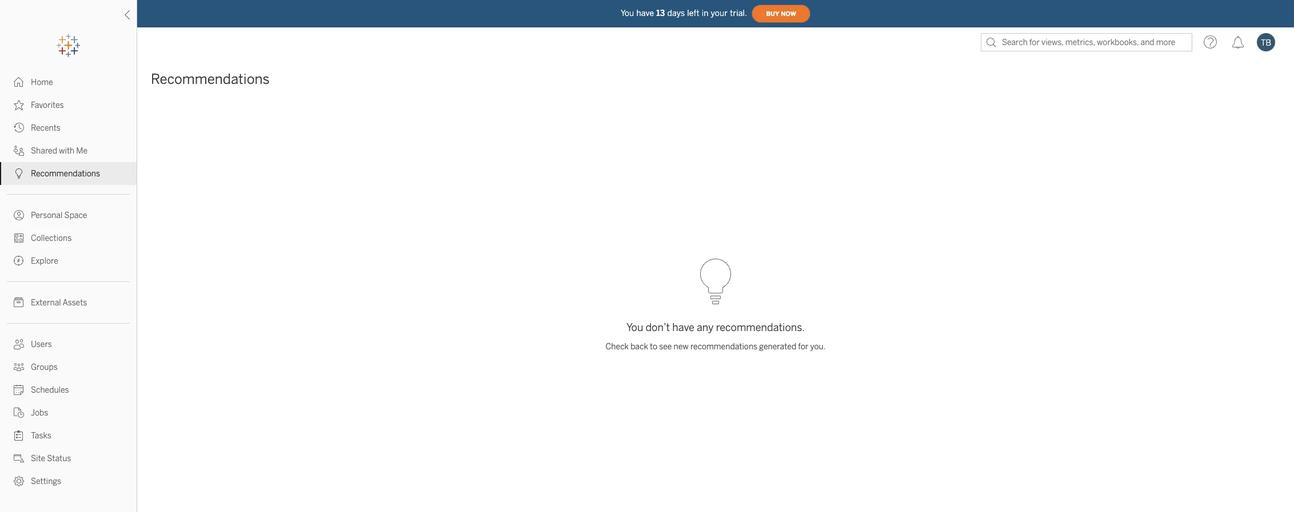 Task type: locate. For each thing, give the bounding box(es) containing it.
4 by text only_f5he34f image from the top
[[14, 169, 24, 179]]

by text only_f5he34f image inside recommendations link
[[14, 169, 24, 179]]

by text only_f5he34f image inside "tasks" link
[[14, 431, 24, 441]]

1 by text only_f5he34f image from the top
[[14, 77, 24, 87]]

4 by text only_f5he34f image from the top
[[14, 298, 24, 308]]

trial.
[[730, 8, 747, 18]]

8 by text only_f5he34f image from the top
[[14, 431, 24, 441]]

by text only_f5he34f image for settings
[[14, 477, 24, 487]]

0 vertical spatial you
[[621, 8, 634, 18]]

space
[[64, 211, 87, 221]]

by text only_f5he34f image inside site status link
[[14, 454, 24, 464]]

generated
[[759, 342, 796, 352]]

2 by text only_f5he34f image from the top
[[14, 233, 24, 243]]

recommendations
[[151, 71, 270, 87], [31, 169, 100, 179]]

13
[[656, 8, 665, 18]]

left
[[687, 8, 699, 18]]

by text only_f5he34f image for favorites
[[14, 100, 24, 110]]

1 vertical spatial you
[[626, 322, 643, 334]]

site status
[[31, 454, 71, 464]]

navigation panel element
[[0, 34, 137, 493]]

by text only_f5he34f image
[[14, 77, 24, 87], [14, 233, 24, 243], [14, 256, 24, 266], [14, 298, 24, 308], [14, 340, 24, 350], [14, 362, 24, 373], [14, 408, 24, 418], [14, 431, 24, 441], [14, 454, 24, 464], [14, 477, 24, 487]]

1 vertical spatial recommendations
[[31, 169, 100, 179]]

6 by text only_f5he34f image from the top
[[14, 362, 24, 373]]

by text only_f5he34f image inside personal space "link"
[[14, 210, 24, 221]]

by text only_f5he34f image left jobs
[[14, 408, 24, 418]]

now
[[781, 10, 796, 17]]

1 horizontal spatial have
[[672, 322, 694, 334]]

by text only_f5he34f image left explore
[[14, 256, 24, 266]]

by text only_f5he34f image inside external assets link
[[14, 298, 24, 308]]

by text only_f5he34f image inside the groups link
[[14, 362, 24, 373]]

by text only_f5he34f image for recents
[[14, 123, 24, 133]]

settings
[[31, 477, 61, 487]]

personal
[[31, 211, 63, 221]]

by text only_f5he34f image inside the 'home' link
[[14, 77, 24, 87]]

5 by text only_f5he34f image from the top
[[14, 340, 24, 350]]

5 by text only_f5he34f image from the top
[[14, 210, 24, 221]]

home
[[31, 78, 53, 87]]

you
[[621, 8, 634, 18], [626, 322, 643, 334]]

by text only_f5he34f image left tasks
[[14, 431, 24, 441]]

back
[[631, 342, 648, 352]]

schedules link
[[0, 379, 137, 402]]

0 horizontal spatial recommendations
[[31, 169, 100, 179]]

by text only_f5he34f image inside settings "link"
[[14, 477, 24, 487]]

days
[[667, 8, 685, 18]]

shared with me
[[31, 146, 88, 156]]

2 by text only_f5he34f image from the top
[[14, 123, 24, 133]]

check back to see new recommendations generated for you.
[[606, 342, 826, 352]]

recents
[[31, 123, 60, 133]]

by text only_f5he34f image left collections
[[14, 233, 24, 243]]

personal space link
[[0, 204, 137, 227]]

3 by text only_f5he34f image from the top
[[14, 146, 24, 156]]

0 horizontal spatial have
[[636, 8, 654, 18]]

by text only_f5he34f image inside explore link
[[14, 256, 24, 266]]

7 by text only_f5he34f image from the top
[[14, 408, 24, 418]]

assets
[[63, 298, 87, 308]]

Search for views, metrics, workbooks, and more text field
[[981, 33, 1192, 51]]

you left 13
[[621, 8, 634, 18]]

6 by text only_f5he34f image from the top
[[14, 385, 24, 396]]

by text only_f5he34f image inside jobs link
[[14, 408, 24, 418]]

1 by text only_f5he34f image from the top
[[14, 100, 24, 110]]

you for you have 13 days left in your trial.
[[621, 8, 634, 18]]

0 vertical spatial recommendations
[[151, 71, 270, 87]]

have left 13
[[636, 8, 654, 18]]

have up new
[[672, 322, 694, 334]]

by text only_f5he34f image inside recents link
[[14, 123, 24, 133]]

by text only_f5he34f image for schedules
[[14, 385, 24, 396]]

3 by text only_f5he34f image from the top
[[14, 256, 24, 266]]

by text only_f5he34f image left "settings"
[[14, 477, 24, 487]]

explore
[[31, 257, 58, 266]]

by text only_f5he34f image left users at the bottom left of page
[[14, 340, 24, 350]]

by text only_f5he34f image inside collections link
[[14, 233, 24, 243]]

see
[[659, 342, 672, 352]]

to
[[650, 342, 657, 352]]

9 by text only_f5he34f image from the top
[[14, 454, 24, 464]]

by text only_f5he34f image inside favorites link
[[14, 100, 24, 110]]

by text only_f5he34f image left external
[[14, 298, 24, 308]]

by text only_f5he34f image inside shared with me link
[[14, 146, 24, 156]]

by text only_f5he34f image left groups
[[14, 362, 24, 373]]

explore link
[[0, 250, 137, 273]]

me
[[76, 146, 88, 156]]

you up back
[[626, 322, 643, 334]]

10 by text only_f5he34f image from the top
[[14, 477, 24, 487]]

recommendations.
[[716, 322, 805, 334]]

by text only_f5he34f image
[[14, 100, 24, 110], [14, 123, 24, 133], [14, 146, 24, 156], [14, 169, 24, 179], [14, 210, 24, 221], [14, 385, 24, 396]]

have
[[636, 8, 654, 18], [672, 322, 694, 334]]

recommendations
[[690, 342, 757, 352]]

by text only_f5he34f image for users
[[14, 340, 24, 350]]

site status link
[[0, 448, 137, 470]]

by text only_f5he34f image inside users link
[[14, 340, 24, 350]]

0 vertical spatial have
[[636, 8, 654, 18]]

recommendations inside "main navigation. press the up and down arrow keys to access links." element
[[31, 169, 100, 179]]

schedules
[[31, 386, 69, 396]]

by text only_f5he34f image inside schedules link
[[14, 385, 24, 396]]

settings link
[[0, 470, 137, 493]]

by text only_f5he34f image for site status
[[14, 454, 24, 464]]

by text only_f5he34f image left home
[[14, 77, 24, 87]]

any
[[697, 322, 714, 334]]

by text only_f5he34f image left site
[[14, 454, 24, 464]]



Task type: vqa. For each thing, say whether or not it's contained in the screenshot.
SALESFORCE NET ZERO CLOUD WHAT-IF image
no



Task type: describe. For each thing, give the bounding box(es) containing it.
1 horizontal spatial recommendations
[[151, 71, 270, 87]]

1 vertical spatial have
[[672, 322, 694, 334]]

site
[[31, 454, 45, 464]]

your
[[711, 8, 728, 18]]

external assets
[[31, 298, 87, 308]]

status
[[47, 454, 71, 464]]

you have 13 days left in your trial.
[[621, 8, 747, 18]]

in
[[702, 8, 709, 18]]

by text only_f5he34f image for tasks
[[14, 431, 24, 441]]

check
[[606, 342, 629, 352]]

new
[[674, 342, 689, 352]]

users link
[[0, 333, 137, 356]]

recents link
[[0, 117, 137, 139]]

by text only_f5he34f image for jobs
[[14, 408, 24, 418]]

by text only_f5he34f image for collections
[[14, 233, 24, 243]]

favorites link
[[0, 94, 137, 117]]

buy now
[[766, 10, 796, 17]]

collections
[[31, 234, 72, 243]]

you for you don't have any recommendations.
[[626, 322, 643, 334]]

with
[[59, 146, 74, 156]]

buy
[[766, 10, 779, 17]]

by text only_f5he34f image for home
[[14, 77, 24, 87]]

shared with me link
[[0, 139, 137, 162]]

you.
[[810, 342, 826, 352]]

groups link
[[0, 356, 137, 379]]

buy now button
[[752, 5, 811, 23]]

tasks
[[31, 432, 51, 441]]

personal space
[[31, 211, 87, 221]]

by text only_f5he34f image for shared with me
[[14, 146, 24, 156]]

users
[[31, 340, 52, 350]]

for
[[798, 342, 808, 352]]

shared
[[31, 146, 57, 156]]

jobs
[[31, 409, 48, 418]]

you don't have any recommendations.
[[626, 322, 805, 334]]

favorites
[[31, 101, 64, 110]]

by text only_f5he34f image for personal space
[[14, 210, 24, 221]]

external assets link
[[0, 292, 137, 314]]

jobs link
[[0, 402, 137, 425]]

home link
[[0, 71, 137, 94]]

collections link
[[0, 227, 137, 250]]

by text only_f5he34f image for explore
[[14, 256, 24, 266]]

groups
[[31, 363, 58, 373]]

external
[[31, 298, 61, 308]]

tasks link
[[0, 425, 137, 448]]

don't
[[646, 322, 670, 334]]

by text only_f5he34f image for recommendations
[[14, 169, 24, 179]]

by text only_f5he34f image for external assets
[[14, 298, 24, 308]]

by text only_f5he34f image for groups
[[14, 362, 24, 373]]

recommendations link
[[0, 162, 137, 185]]

main navigation. press the up and down arrow keys to access links. element
[[0, 71, 137, 493]]



